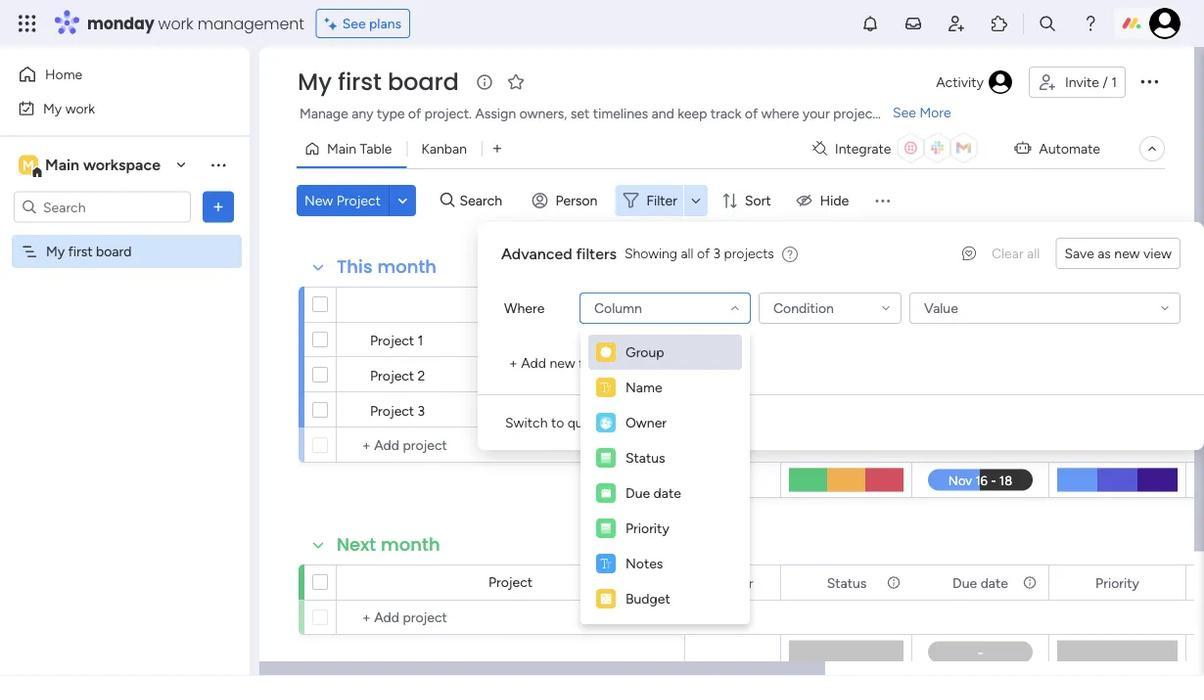 Task type: describe. For each thing, give the bounding box(es) containing it.
clear all
[[992, 245, 1041, 262]]

project up + add project text box
[[489, 574, 533, 591]]

add
[[521, 355, 546, 372]]

2 vertical spatial date
[[981, 575, 1009, 592]]

project 3
[[370, 403, 425, 419]]

my work button
[[12, 93, 211, 124]]

0 horizontal spatial options image
[[209, 197, 228, 217]]

timelines
[[593, 105, 649, 122]]

add view image
[[493, 142, 502, 156]]

0 vertical spatial board
[[388, 66, 459, 98]]

filter
[[647, 192, 678, 209]]

work for my
[[65, 100, 95, 117]]

project inside button
[[337, 192, 381, 209]]

1 vertical spatial owner
[[626, 415, 667, 431]]

show board description image
[[473, 72, 496, 92]]

new for filter
[[550, 355, 576, 372]]

quick
[[568, 415, 601, 431]]

activity button
[[929, 67, 1022, 98]]

invite members image
[[947, 14, 967, 33]]

v2 user feedback image
[[963, 243, 976, 264]]

person
[[556, 192, 598, 209]]

menu image
[[873, 191, 893, 211]]

your
[[803, 105, 830, 122]]

column
[[595, 300, 642, 317]]

main table button
[[297, 133, 407, 165]]

manage any type of project. assign owners, set timelines and keep track of where your project stands.
[[300, 105, 925, 122]]

search everything image
[[1038, 14, 1058, 33]]

keep
[[678, 105, 708, 122]]

as
[[1098, 245, 1112, 262]]

see for see more
[[893, 104, 917, 121]]

this
[[337, 255, 373, 280]]

where
[[762, 105, 800, 122]]

monday
[[87, 12, 154, 34]]

Next month field
[[332, 533, 445, 558]]

new project
[[305, 192, 381, 209]]

filter
[[579, 355, 607, 372]]

projects
[[724, 245, 775, 262]]

kanban
[[422, 141, 467, 157]]

and
[[652, 105, 675, 122]]

stands.
[[882, 105, 925, 122]]

plans
[[369, 15, 402, 32]]

Search field
[[455, 187, 514, 214]]

0 vertical spatial my first board
[[298, 66, 459, 98]]

notifications image
[[861, 14, 881, 33]]

my inside list box
[[46, 243, 65, 260]]

collapse board header image
[[1145, 141, 1161, 157]]

see for see plans
[[343, 15, 366, 32]]

type
[[377, 105, 405, 122]]

value
[[925, 300, 959, 317]]

set
[[571, 105, 590, 122]]

2 vertical spatial status
[[827, 575, 867, 592]]

workspace selection element
[[19, 153, 164, 179]]

sort
[[745, 192, 771, 209]]

kanban button
[[407, 133, 482, 165]]

see more
[[893, 104, 952, 121]]

project left 2
[[370, 367, 414, 384]]

manage
[[300, 105, 348, 122]]

switch
[[505, 415, 548, 431]]

+ add new filter
[[509, 355, 607, 372]]

v2 search image
[[441, 190, 455, 212]]

help image
[[1081, 14, 1101, 33]]

+
[[509, 355, 518, 372]]

notes
[[626, 556, 663, 572]]

invite / 1
[[1066, 74, 1118, 91]]

Priority field
[[1091, 572, 1145, 594]]

0 vertical spatial filters
[[576, 244, 617, 263]]

new project button
[[297, 185, 389, 216]]

project down advanced
[[489, 296, 533, 313]]

1 inside button
[[1112, 74, 1118, 91]]

project 2
[[370, 367, 426, 384]]

save as new view button
[[1056, 238, 1181, 269]]

see plans button
[[316, 9, 411, 38]]

0 horizontal spatial 3
[[418, 403, 425, 419]]

angle down image
[[398, 193, 408, 208]]

integrate
[[835, 141, 892, 157]]

2 due date field from the top
[[948, 572, 1014, 594]]

1 vertical spatial 1
[[418, 332, 424, 349]]

1 vertical spatial status
[[626, 450, 666, 467]]

first inside list box
[[68, 243, 93, 260]]

workspace image
[[19, 154, 38, 176]]

project.
[[425, 105, 472, 122]]

clear all button
[[984, 238, 1048, 269]]

0 vertical spatial status
[[827, 297, 867, 313]]

add to favorites image
[[506, 72, 526, 92]]

of inside advanced filters showing all of 3 projects
[[697, 245, 710, 262]]

clear
[[992, 245, 1024, 262]]

My first board field
[[293, 66, 464, 98]]

0 horizontal spatial priority
[[626, 521, 670, 537]]

budget
[[626, 591, 671, 608]]

john smith image
[[1150, 8, 1181, 39]]

+ Add project text field
[[347, 606, 676, 630]]

monday work management
[[87, 12, 304, 34]]

my first board list box
[[0, 231, 250, 533]]

all inside button
[[1028, 245, 1041, 262]]

invite
[[1066, 74, 1100, 91]]



Task type: vqa. For each thing, say whether or not it's contained in the screenshot.
"Sort"
yes



Task type: locate. For each thing, give the bounding box(es) containing it.
owner right "budget"
[[713, 575, 754, 592]]

month inside field
[[381, 533, 440, 558]]

owner for 1st owner field from the bottom of the page
[[713, 575, 754, 592]]

0 horizontal spatial see
[[343, 15, 366, 32]]

0 vertical spatial 3
[[714, 245, 721, 262]]

main for main workspace
[[45, 156, 79, 174]]

main for main table
[[327, 141, 357, 157]]

1 owner field from the top
[[708, 294, 759, 316]]

1 right /
[[1112, 74, 1118, 91]]

3 inside advanced filters showing all of 3 projects
[[714, 245, 721, 262]]

board down search in workspace field
[[96, 243, 132, 260]]

see left 'more'
[[893, 104, 917, 121]]

2
[[418, 367, 426, 384]]

0 horizontal spatial new
[[550, 355, 576, 372]]

save as new view
[[1065, 245, 1172, 262]]

board inside list box
[[96, 243, 132, 260]]

invite / 1 button
[[1029, 67, 1126, 98]]

owner down name
[[626, 415, 667, 431]]

1 vertical spatial due date field
[[948, 572, 1014, 594]]

0 vertical spatial date
[[981, 297, 1009, 313]]

next month
[[337, 533, 440, 558]]

Owner field
[[708, 294, 759, 316], [708, 572, 759, 594]]

2 vertical spatial my
[[46, 243, 65, 260]]

switch to quick filters button
[[498, 407, 647, 439]]

owner
[[713, 297, 754, 313], [626, 415, 667, 431], [713, 575, 754, 592]]

column information image for status
[[886, 575, 902, 591]]

new
[[305, 192, 333, 209]]

project right new
[[337, 192, 381, 209]]

new inside "save as new view" button
[[1115, 245, 1141, 262]]

advanced
[[501, 244, 573, 263]]

month inside "field"
[[377, 255, 437, 280]]

options image
[[1138, 69, 1162, 93], [209, 197, 228, 217]]

1 vertical spatial first
[[68, 243, 93, 260]]

main workspace
[[45, 156, 161, 174]]

column information image
[[886, 297, 902, 313], [886, 575, 902, 591], [1023, 575, 1038, 591]]

month right the next
[[381, 533, 440, 558]]

1 vertical spatial board
[[96, 243, 132, 260]]

group
[[626, 344, 665, 361]]

of left projects
[[697, 245, 710, 262]]

management
[[198, 12, 304, 34]]

m
[[23, 157, 34, 173]]

1 vertical spatial see
[[893, 104, 917, 121]]

project
[[337, 192, 381, 209], [489, 296, 533, 313], [370, 332, 414, 349], [370, 367, 414, 384], [370, 403, 414, 419], [489, 574, 533, 591]]

0 horizontal spatial first
[[68, 243, 93, 260]]

filters
[[576, 244, 617, 263], [604, 415, 639, 431]]

1 vertical spatial work
[[65, 100, 95, 117]]

all right showing
[[681, 245, 694, 262]]

1 up 2
[[418, 332, 424, 349]]

0 vertical spatial status field
[[822, 294, 872, 316]]

owner field right "budget"
[[708, 572, 759, 594]]

0 vertical spatial my
[[298, 66, 332, 98]]

0 vertical spatial owner
[[713, 297, 754, 313]]

filter button
[[615, 185, 708, 216]]

2 vertical spatial due date
[[953, 575, 1009, 592]]

my down search in workspace field
[[46, 243, 65, 260]]

Status field
[[822, 294, 872, 316], [822, 572, 872, 594]]

0 vertical spatial 1
[[1112, 74, 1118, 91]]

owner for 1st owner field from the top
[[713, 297, 754, 313]]

1 vertical spatial options image
[[209, 197, 228, 217]]

apps image
[[990, 14, 1010, 33]]

hide
[[820, 192, 849, 209]]

first down search in workspace field
[[68, 243, 93, 260]]

options image down workspace options image
[[209, 197, 228, 217]]

0 vertical spatial new
[[1115, 245, 1141, 262]]

dapulse integrations image
[[813, 142, 828, 156]]

3 left projects
[[714, 245, 721, 262]]

my work
[[43, 100, 95, 117]]

2 all from the left
[[1028, 245, 1041, 262]]

options image right /
[[1138, 69, 1162, 93]]

1 all from the left
[[681, 245, 694, 262]]

learn more image
[[782, 245, 798, 264]]

0 vertical spatial work
[[158, 12, 193, 34]]

new right the as
[[1115, 245, 1141, 262]]

owner field down projects
[[708, 294, 759, 316]]

due date
[[953, 297, 1009, 313], [626, 485, 681, 502], [953, 575, 1009, 592]]

1 horizontal spatial priority
[[1096, 575, 1140, 592]]

home button
[[12, 59, 211, 90]]

0 horizontal spatial main
[[45, 156, 79, 174]]

to
[[551, 415, 564, 431]]

due
[[953, 297, 978, 313], [626, 485, 650, 502], [953, 575, 978, 592]]

see more link
[[891, 103, 954, 122]]

1 vertical spatial date
[[654, 485, 681, 502]]

assign
[[475, 105, 516, 122]]

person button
[[525, 185, 610, 216]]

1 horizontal spatial main
[[327, 141, 357, 157]]

month
[[377, 255, 437, 280], [381, 533, 440, 558]]

owners,
[[520, 105, 568, 122]]

2 vertical spatial due
[[953, 575, 978, 592]]

condition
[[774, 300, 834, 317]]

new right add
[[550, 355, 576, 372]]

1 status field from the top
[[822, 294, 872, 316]]

view
[[1144, 245, 1172, 262]]

work inside button
[[65, 100, 95, 117]]

my up the manage
[[298, 66, 332, 98]]

0 horizontal spatial 1
[[418, 332, 424, 349]]

2 owner field from the top
[[708, 572, 759, 594]]

1 vertical spatial priority
[[1096, 575, 1140, 592]]

status
[[827, 297, 867, 313], [626, 450, 666, 467], [827, 575, 867, 592]]

autopilot image
[[1015, 135, 1032, 160]]

filters inside switch to quick filters button
[[604, 415, 639, 431]]

see plans
[[343, 15, 402, 32]]

next
[[337, 533, 376, 558]]

work
[[158, 12, 193, 34], [65, 100, 95, 117]]

0 vertical spatial due
[[953, 297, 978, 313]]

2 status field from the top
[[822, 572, 872, 594]]

project 1
[[370, 332, 424, 349]]

activity
[[937, 74, 984, 91]]

where
[[504, 300, 545, 317]]

option
[[0, 234, 250, 238]]

work right monday on the top left
[[158, 12, 193, 34]]

3 down 2
[[418, 403, 425, 419]]

more
[[920, 104, 952, 121]]

priority inside "priority" field
[[1096, 575, 1140, 592]]

my first board inside list box
[[46, 243, 132, 260]]

arrow down image
[[685, 189, 708, 213]]

new inside + add new filter 'button'
[[550, 355, 576, 372]]

0 vertical spatial owner field
[[708, 294, 759, 316]]

inbox image
[[904, 14, 924, 33]]

0 horizontal spatial all
[[681, 245, 694, 262]]

owner down projects
[[713, 297, 754, 313]]

1 horizontal spatial first
[[338, 66, 382, 98]]

1
[[1112, 74, 1118, 91], [418, 332, 424, 349]]

see left plans
[[343, 15, 366, 32]]

of right track
[[745, 105, 758, 122]]

0 vertical spatial first
[[338, 66, 382, 98]]

work for monday
[[158, 12, 193, 34]]

1 horizontal spatial of
[[697, 245, 710, 262]]

automate
[[1040, 141, 1101, 157]]

1 horizontal spatial work
[[158, 12, 193, 34]]

filters right the quick
[[604, 415, 639, 431]]

1 vertical spatial my
[[43, 100, 62, 117]]

Search in workspace field
[[41, 196, 164, 218]]

switch to quick filters
[[505, 415, 639, 431]]

project up the project 2
[[370, 332, 414, 349]]

new for view
[[1115, 245, 1141, 262]]

1 horizontal spatial 3
[[714, 245, 721, 262]]

my down home
[[43, 100, 62, 117]]

0 horizontal spatial board
[[96, 243, 132, 260]]

workspace
[[83, 156, 161, 174]]

project
[[834, 105, 878, 122]]

1 vertical spatial month
[[381, 533, 440, 558]]

sort button
[[714, 185, 783, 216]]

1 horizontal spatial options image
[[1138, 69, 1162, 93]]

1 vertical spatial new
[[550, 355, 576, 372]]

month for this month
[[377, 255, 437, 280]]

all right clear
[[1028, 245, 1041, 262]]

workspace options image
[[209, 155, 228, 175]]

1 horizontal spatial all
[[1028, 245, 1041, 262]]

1 horizontal spatial my first board
[[298, 66, 459, 98]]

my first board
[[298, 66, 459, 98], [46, 243, 132, 260]]

home
[[45, 66, 82, 83]]

column information image for due date
[[1023, 575, 1038, 591]]

1 vertical spatial status field
[[822, 572, 872, 594]]

1 vertical spatial 3
[[418, 403, 425, 419]]

This month field
[[332, 255, 442, 280]]

first up any
[[338, 66, 382, 98]]

1 vertical spatial filters
[[604, 415, 639, 431]]

filters left showing
[[576, 244, 617, 263]]

/
[[1103, 74, 1108, 91]]

1 vertical spatial owner field
[[708, 572, 759, 594]]

month right this on the left top of page
[[377, 255, 437, 280]]

hide button
[[789, 185, 861, 216]]

all inside advanced filters showing all of 3 projects
[[681, 245, 694, 262]]

main inside the workspace selection 'element'
[[45, 156, 79, 174]]

+ add new filter button
[[501, 348, 615, 379]]

main right workspace icon
[[45, 156, 79, 174]]

track
[[711, 105, 742, 122]]

table
[[360, 141, 392, 157]]

select product image
[[18, 14, 37, 33]]

1 vertical spatial my first board
[[46, 243, 132, 260]]

0 horizontal spatial work
[[65, 100, 95, 117]]

project down the project 2
[[370, 403, 414, 419]]

board
[[388, 66, 459, 98], [96, 243, 132, 260]]

0 vertical spatial due date
[[953, 297, 1009, 313]]

1 vertical spatial due
[[626, 485, 650, 502]]

1 horizontal spatial board
[[388, 66, 459, 98]]

see inside see more "link"
[[893, 104, 917, 121]]

my inside button
[[43, 100, 62, 117]]

1 due date field from the top
[[948, 294, 1014, 316]]

main
[[327, 141, 357, 157], [45, 156, 79, 174]]

my first board up type
[[298, 66, 459, 98]]

of
[[408, 105, 421, 122], [745, 105, 758, 122], [697, 245, 710, 262]]

0 vertical spatial options image
[[1138, 69, 1162, 93]]

1 vertical spatial due date
[[626, 485, 681, 502]]

work down home
[[65, 100, 95, 117]]

1 horizontal spatial 1
[[1112, 74, 1118, 91]]

name
[[626, 380, 663, 396]]

month for next month
[[381, 533, 440, 558]]

advanced filters showing all of 3 projects
[[501, 244, 775, 263]]

0 vertical spatial see
[[343, 15, 366, 32]]

any
[[352, 105, 374, 122]]

0 vertical spatial due date field
[[948, 294, 1014, 316]]

save
[[1065, 245, 1095, 262]]

0 vertical spatial month
[[377, 255, 437, 280]]

main inside 'button'
[[327, 141, 357, 157]]

1 horizontal spatial see
[[893, 104, 917, 121]]

this month
[[337, 255, 437, 280]]

main table
[[327, 141, 392, 157]]

main left "table"
[[327, 141, 357, 157]]

Due date field
[[948, 294, 1014, 316], [948, 572, 1014, 594]]

0 vertical spatial priority
[[626, 521, 670, 537]]

my
[[298, 66, 332, 98], [43, 100, 62, 117], [46, 243, 65, 260]]

my first board down search in workspace field
[[46, 243, 132, 260]]

of right type
[[408, 105, 421, 122]]

0 horizontal spatial my first board
[[46, 243, 132, 260]]

see inside 'see plans' button
[[343, 15, 366, 32]]

1 horizontal spatial new
[[1115, 245, 1141, 262]]

0 horizontal spatial of
[[408, 105, 421, 122]]

board up project.
[[388, 66, 459, 98]]

2 horizontal spatial of
[[745, 105, 758, 122]]

2 vertical spatial owner
[[713, 575, 754, 592]]

showing
[[625, 245, 678, 262]]



